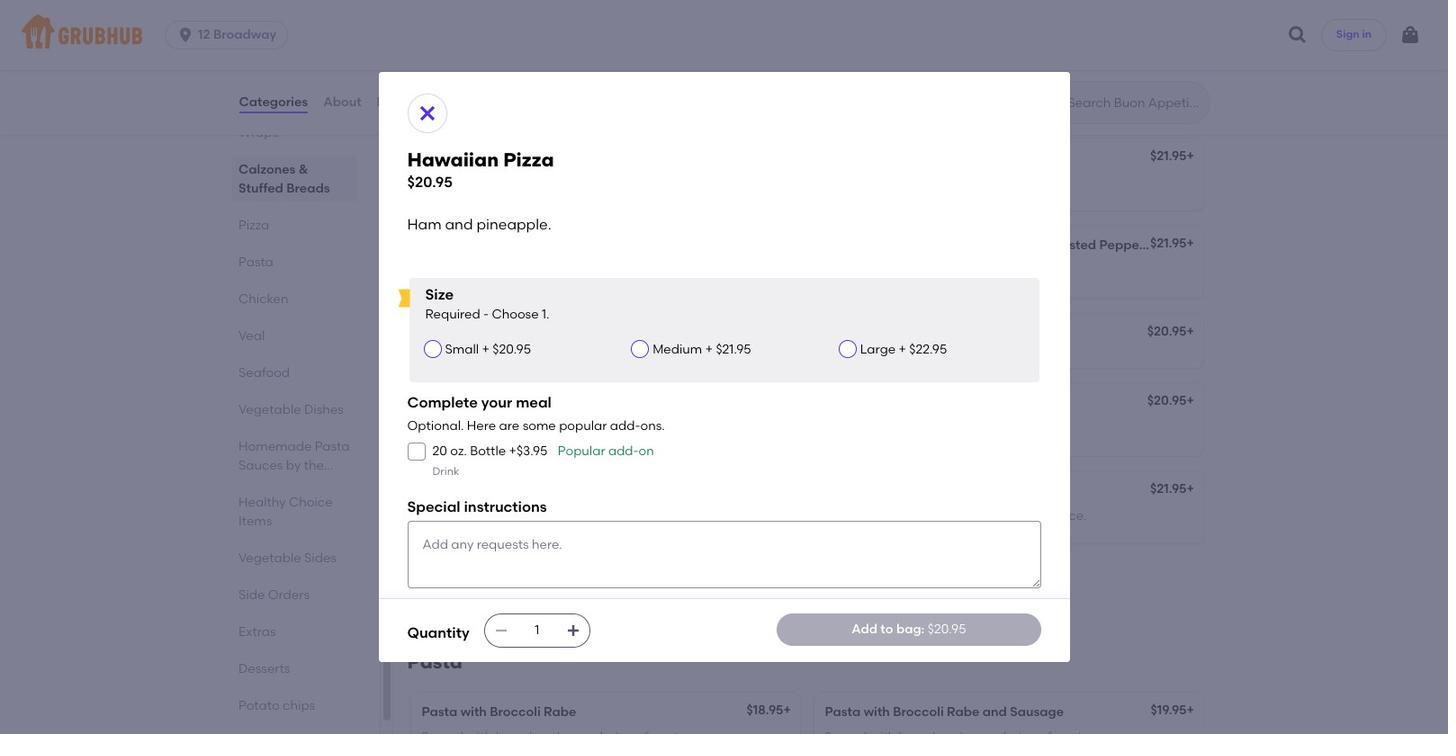 Task type: describe. For each thing, give the bounding box(es) containing it.
small + $20.95
[[445, 342, 531, 357]]

broadway
[[213, 27, 277, 42]]

popular add-on
[[558, 444, 654, 459]]

reviews button
[[376, 70, 428, 135]]

meal
[[516, 395, 552, 412]]

pizza inside philly cheese steak pizza button
[[546, 395, 578, 411]]

with for pasta with broccoli rabe
[[461, 705, 487, 720]]

romano.
[[673, 175, 728, 191]]

to
[[881, 622, 894, 637]]

meatlovers pizza button
[[411, 472, 800, 544]]

sign
[[1337, 28, 1360, 41]]

philly cheese steak pizza button
[[411, 384, 800, 456]]

1 vertical spatial &
[[1032, 238, 1042, 253]]

fresh inside fresh mozzarella and tomatoes with oregano. button
[[422, 263, 454, 279]]

side orders
[[238, 588, 309, 603]]

sausage,
[[894, 69, 949, 85]]

reviews
[[377, 94, 427, 110]]

philly
[[422, 395, 455, 411]]

ham
[[407, 216, 442, 233]]

with inside button
[[616, 263, 641, 279]]

chicken for chicken
[[238, 292, 288, 307]]

and left vodka
[[980, 509, 1004, 524]]

20
[[433, 444, 447, 459]]

1 vertical spatial add-
[[609, 444, 639, 459]]

healthy
[[238, 495, 286, 511]]

mozzarella
[[963, 238, 1029, 253]]

pepperoni, sausage, meatballs, onions, peppers, and black olives.
[[825, 69, 1147, 103]]

2 $21.95 + from the top
[[1151, 236, 1195, 251]]

complete your meal optional. here are some popular add-ons.
[[407, 395, 665, 434]]

veal
[[238, 329, 265, 344]]

and left sausage
[[983, 705, 1007, 720]]

size required - choose 1.
[[425, 286, 550, 322]]

quantity
[[407, 625, 470, 642]]

seafood
[[238, 366, 290, 381]]

small
[[445, 342, 479, 357]]

choose
[[492, 307, 539, 322]]

bbq chicken pizza
[[422, 326, 538, 341]]

1 horizontal spatial chicken
[[452, 326, 503, 341]]

bag:
[[897, 622, 925, 637]]

calzones
[[238, 162, 295, 177]]

pizza inside the baked ziti pizza button
[[487, 44, 519, 59]]

12 broadway
[[198, 27, 277, 42]]

large + $22.95
[[861, 342, 947, 357]]

popular
[[558, 444, 606, 459]]

fresh mozzarella and tomatoes with oregano.
[[422, 263, 700, 279]]

here
[[467, 418, 496, 434]]

grilled chicken, fresh mozzarella & roasted peppers pizza
[[825, 238, 1186, 253]]

$21.95 + for meatlovers pizza
[[1151, 481, 1195, 497]]

some
[[523, 418, 556, 434]]

meatballs,
[[952, 69, 1017, 85]]

size
[[425, 286, 454, 304]]

philly cheese steak pizza
[[422, 395, 578, 411]]

categories button
[[238, 70, 309, 135]]

on
[[639, 444, 654, 459]]

hawaiian pizza $20.95
[[407, 149, 554, 191]]

medium + $21.95
[[653, 342, 751, 357]]

and left romano.
[[646, 175, 670, 191]]

and inside pepperoni, sausage, meatballs, onions, peppers, and black olives.
[[1123, 69, 1147, 85]]

sauces
[[238, 458, 283, 474]]

broccoli for pasta with broccoli rabe and sausage
[[893, 705, 944, 720]]

ziti
[[464, 44, 484, 59]]

with for pasta with broccoli rabe and sausage
[[864, 705, 890, 720]]

items
[[238, 514, 272, 529]]

supreme
[[825, 44, 881, 59]]

stuffed
[[238, 181, 283, 196]]

add
[[852, 622, 878, 637]]

are
[[499, 418, 520, 434]]

1.
[[542, 307, 550, 322]]

baked
[[422, 44, 461, 59]]

five cheese pizza
[[422, 150, 532, 165]]

choice
[[289, 495, 332, 511]]

chips
[[282, 699, 315, 714]]

1 $20.95 + from the top
[[1148, 324, 1195, 339]]

side
[[238, 588, 265, 603]]

oregano.
[[644, 263, 700, 279]]

oz.
[[450, 444, 467, 459]]

fresh
[[875, 509, 905, 524]]

categories
[[239, 94, 308, 110]]

rabe for pasta with broccoli rabe
[[544, 705, 577, 720]]

chicken,
[[869, 238, 923, 253]]

svg image left input item quantity number field
[[494, 624, 508, 638]]

medium
[[653, 342, 703, 357]]

$19.95 +
[[1151, 703, 1195, 718]]

svg image inside the 12 broadway button
[[177, 26, 195, 44]]

12
[[198, 27, 210, 42]]

potato
[[238, 699, 279, 714]]

baked ziti pizza
[[422, 44, 519, 59]]

peppers,
[[1066, 69, 1120, 85]]

svg image right input item quantity number field
[[566, 624, 580, 638]]

shrimp,
[[825, 509, 872, 524]]

vegetable sides
[[238, 551, 336, 566]]

complete
[[407, 395, 478, 412]]

potato chips
[[238, 699, 315, 714]]

vodka
[[1007, 509, 1044, 524]]



Task type: vqa. For each thing, say whether or not it's contained in the screenshot.
first 'Broccoli' from the left
yes



Task type: locate. For each thing, give the bounding box(es) containing it.
svg image up "five"
[[416, 103, 438, 124]]

vegetable for vegetable dishes
[[238, 402, 301, 418]]

1 rabe from the left
[[544, 705, 577, 720]]

sausage
[[1010, 705, 1064, 720]]

0 horizontal spatial broccoli
[[490, 705, 541, 720]]

ons.
[[641, 418, 665, 434]]

3 $21.95 + from the top
[[1151, 481, 1195, 497]]

ricotta,
[[493, 175, 537, 191]]

0 vertical spatial $21.95 +
[[1151, 148, 1195, 164]]

add- up popular add-on
[[610, 418, 641, 434]]

desserts
[[238, 662, 290, 677]]

-
[[484, 307, 489, 322]]

cheese inside philly cheese steak pizza button
[[458, 395, 504, 411]]

1 vertical spatial fresh
[[422, 263, 454, 279]]

drink
[[433, 466, 460, 478]]

1 horizontal spatial svg image
[[1400, 24, 1422, 46]]

1 horizontal spatial &
[[1032, 238, 1042, 253]]

2 vertical spatial $21.95 +
[[1151, 481, 1195, 497]]

svg image left the 20
[[411, 447, 422, 457]]

add to bag: $20.95
[[852, 622, 967, 637]]

and
[[1123, 69, 1147, 85], [646, 175, 670, 191], [445, 216, 473, 233], [527, 263, 551, 279], [980, 509, 1004, 524], [983, 705, 1007, 720]]

fresh mozzarella and tomatoes with oregano. button
[[411, 226, 800, 299]]

1 vegetable from the top
[[238, 402, 301, 418]]

pizza inside the meatlovers pizza button
[[493, 483, 525, 499]]

2 horizontal spatial with
[[864, 705, 890, 720]]

optional.
[[407, 418, 464, 434]]

pepperoni,
[[825, 69, 891, 85]]

0 vertical spatial cheese
[[450, 150, 496, 165]]

$20.95
[[407, 174, 453, 191], [1148, 324, 1187, 339], [493, 342, 531, 357], [1148, 394, 1187, 409], [928, 622, 967, 637]]

cheese for philly
[[458, 395, 504, 411]]

2 rabe from the left
[[947, 705, 980, 720]]

1 $21.95 + from the top
[[1151, 148, 1195, 164]]

fresh right chicken,
[[926, 238, 960, 253]]

pasta
[[238, 255, 273, 270], [314, 439, 349, 455], [407, 651, 463, 673], [422, 705, 458, 720], [825, 705, 861, 720]]

add- right popular
[[609, 444, 639, 459]]

provolone,
[[579, 175, 643, 191]]

bbq
[[422, 326, 449, 341]]

svg image left 12
[[177, 26, 195, 44]]

fresh up size
[[422, 263, 454, 279]]

0 vertical spatial add-
[[610, 418, 641, 434]]

chicken for chicken parm pizza
[[825, 326, 876, 341]]

Input item quantity number field
[[517, 615, 557, 647]]

0 vertical spatial vegetable
[[238, 402, 301, 418]]

1 vertical spatial $20.95 +
[[1148, 394, 1195, 409]]

svg image
[[1287, 24, 1309, 46], [1400, 24, 1422, 46]]

mozzarella,
[[908, 509, 977, 524]]

meatlovers pizza
[[422, 483, 525, 499]]

0 horizontal spatial &
[[298, 162, 308, 177]]

broccoli for pasta with broccoli rabe
[[490, 705, 541, 720]]

olives.
[[862, 88, 899, 103]]

1 horizontal spatial with
[[616, 263, 641, 279]]

0 horizontal spatial rabe
[[544, 705, 577, 720]]

1 broccoli from the left
[[490, 705, 541, 720]]

black
[[825, 88, 859, 103]]

shrimp, fresh mozzarella, and vodka sauce.
[[825, 509, 1087, 524]]

fresh
[[926, 238, 960, 253], [422, 263, 454, 279]]

& up breads
[[298, 162, 308, 177]]

vegetable up homemade
[[238, 402, 301, 418]]

about button
[[322, 70, 362, 135]]

broccoli down input item quantity number field
[[490, 705, 541, 720]]

chicken up large
[[825, 326, 876, 341]]

rabe for pasta with broccoli rabe and sausage
[[947, 705, 980, 720]]

in
[[1363, 28, 1372, 41]]

1 svg image from the left
[[1287, 24, 1309, 46]]

add-
[[610, 418, 641, 434], [609, 444, 639, 459]]

mozzarella
[[457, 263, 524, 279]]

1 horizontal spatial broccoli
[[893, 705, 944, 720]]

0 horizontal spatial chicken
[[238, 292, 288, 307]]

vegetable up side orders at the bottom of the page
[[238, 551, 301, 566]]

chicken up veal
[[238, 292, 288, 307]]

pizza inside hawaiian pizza $20.95
[[503, 149, 554, 171]]

& left roasted on the top right of the page
[[1032, 238, 1042, 253]]

sign in
[[1337, 28, 1372, 41]]

2 horizontal spatial chicken
[[825, 326, 876, 341]]

instructions
[[464, 499, 547, 516]]

svg image right in
[[1400, 24, 1422, 46]]

hawaiian
[[407, 149, 499, 171]]

0 horizontal spatial svg image
[[1287, 24, 1309, 46]]

homemade
[[238, 439, 311, 455]]

sauce.
[[1047, 509, 1087, 524]]

with down to
[[864, 705, 890, 720]]

homemade pasta sauces by the quart healthy choice items
[[238, 439, 349, 529]]

with down quantity
[[461, 705, 487, 720]]

sign in button
[[1322, 19, 1387, 51]]

0 vertical spatial $20.95 +
[[1148, 324, 1195, 339]]

onions,
[[1020, 69, 1063, 85]]

grilled
[[825, 238, 866, 253]]

2 svg image from the left
[[1400, 24, 1422, 46]]

by
[[286, 458, 300, 474]]

svg image left sign
[[1287, 24, 1309, 46]]

chicken parm pizza
[[825, 326, 947, 341]]

chicken up small + $20.95
[[452, 326, 503, 341]]

svg image
[[177, 26, 195, 44], [416, 103, 438, 124], [411, 447, 422, 457], [494, 624, 508, 638], [566, 624, 580, 638]]

pasta inside homemade pasta sauces by the quart healthy choice items
[[314, 439, 349, 455]]

with
[[616, 263, 641, 279], [461, 705, 487, 720], [864, 705, 890, 720]]

calzones & stuffed breads
[[238, 162, 330, 196]]

peppers
[[1100, 238, 1151, 253]]

rabe
[[544, 705, 577, 720], [947, 705, 980, 720]]

bottle
[[470, 444, 506, 459]]

and up 1.
[[527, 263, 551, 279]]

breads
[[286, 181, 330, 196]]

your
[[482, 395, 513, 412]]

sides
[[304, 551, 336, 566]]

1 vertical spatial cheese
[[458, 395, 504, 411]]

broccoli down bag:
[[893, 705, 944, 720]]

Special instructions text field
[[407, 522, 1041, 589]]

dishes
[[304, 402, 343, 418]]

Search Buon Appetito (Jersey City) search field
[[1066, 95, 1204, 112]]

main navigation navigation
[[0, 0, 1449, 70]]

special
[[407, 499, 461, 516]]

the
[[304, 458, 324, 474]]

baked ziti pizza button
[[411, 32, 800, 123]]

tomatoes
[[554, 263, 613, 279]]

cheese
[[450, 150, 496, 165], [458, 395, 504, 411]]

20 oz. bottle + $3.95
[[433, 444, 548, 459]]

$21.95 + for five cheese pizza
[[1151, 148, 1195, 164]]

with left oregano.
[[616, 263, 641, 279]]

& inside calzones & stuffed breads
[[298, 162, 308, 177]]

$19.95
[[1151, 703, 1187, 718]]

2 $20.95 + from the top
[[1148, 394, 1195, 409]]

$20.95 inside hawaiian pizza $20.95
[[407, 174, 453, 191]]

chicken
[[238, 292, 288, 307], [452, 326, 503, 341], [825, 326, 876, 341]]

meatlovers
[[422, 483, 490, 499]]

cheese for five
[[450, 150, 496, 165]]

2 vegetable from the top
[[238, 551, 301, 566]]

steak
[[507, 395, 543, 411]]

$3.95
[[517, 444, 548, 459]]

0 vertical spatial fresh
[[926, 238, 960, 253]]

vegetable dishes
[[238, 402, 343, 418]]

popular
[[559, 418, 607, 434]]

mozzarella, ricotta, swiss, provolone, and romano.
[[422, 175, 728, 191]]

rabe left sausage
[[947, 705, 980, 720]]

$22.95
[[910, 342, 947, 357]]

add- inside complete your meal optional. here are some popular add-ons.
[[610, 418, 641, 434]]

supreme pizza
[[825, 44, 916, 59]]

vegetable
[[238, 402, 301, 418], [238, 551, 301, 566]]

vegetable for vegetable sides
[[238, 551, 301, 566]]

12 broadway button
[[165, 21, 295, 50]]

cheese up "mozzarella,"
[[450, 150, 496, 165]]

wraps
[[238, 125, 278, 140]]

pineapple.
[[477, 216, 552, 233]]

0 horizontal spatial with
[[461, 705, 487, 720]]

1 horizontal spatial rabe
[[947, 705, 980, 720]]

&
[[298, 162, 308, 177], [1032, 238, 1042, 253]]

1 vertical spatial $21.95 +
[[1151, 236, 1195, 251]]

1 vertical spatial vegetable
[[238, 551, 301, 566]]

and inside fresh mozzarella and tomatoes with oregano. button
[[527, 263, 551, 279]]

quart
[[238, 477, 274, 492]]

rabe down input item quantity number field
[[544, 705, 577, 720]]

2 broccoli from the left
[[893, 705, 944, 720]]

swiss,
[[540, 175, 576, 191]]

1 horizontal spatial fresh
[[926, 238, 960, 253]]

0 vertical spatial &
[[298, 162, 308, 177]]

cheese up here
[[458, 395, 504, 411]]

special instructions
[[407, 499, 547, 516]]

and right the ham
[[445, 216, 473, 233]]

0 horizontal spatial fresh
[[422, 263, 454, 279]]

five
[[422, 150, 447, 165]]

and up search buon appetito (jersey city) search box
[[1123, 69, 1147, 85]]



